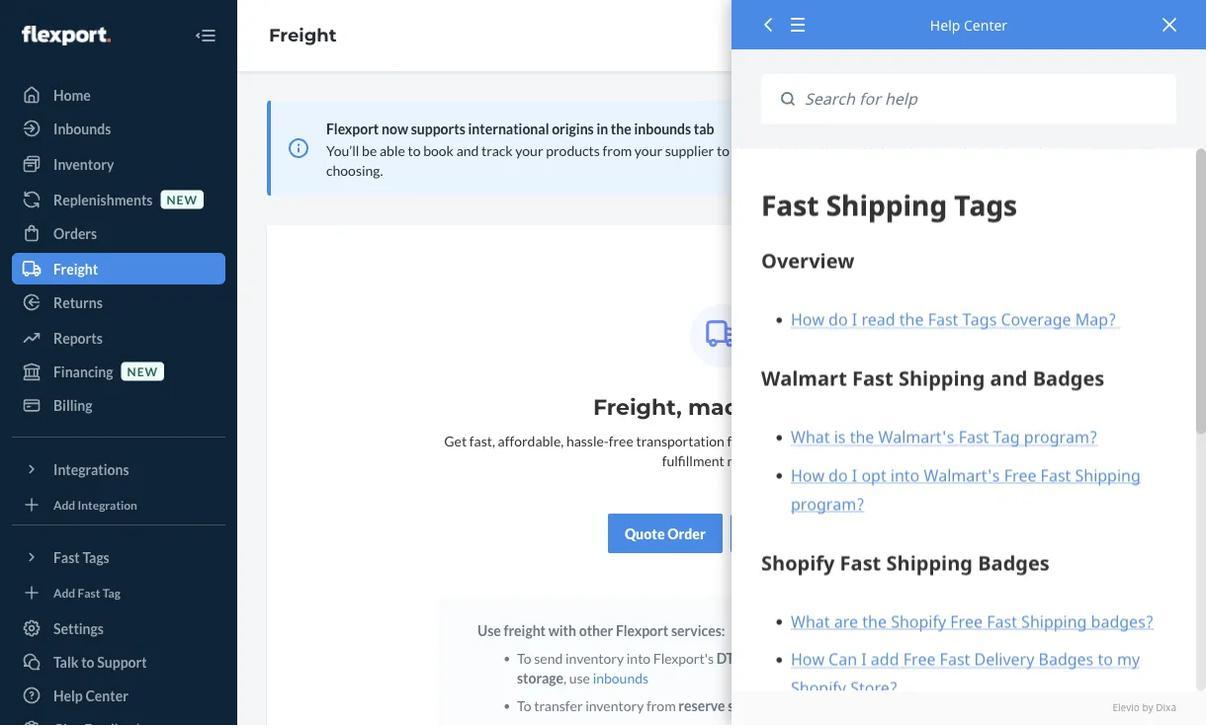 Task type: vqa. For each thing, say whether or not it's contained in the screenshot.
Port.
no



Task type: locate. For each thing, give the bounding box(es) containing it.
0 horizontal spatial the
[[611, 120, 631, 137]]

and right book
[[456, 142, 479, 159]]

and right network
[[869, 650, 891, 667]]

0 vertical spatial fast
[[53, 549, 80, 566]]

1 vertical spatial inventory
[[586, 697, 644, 714]]

follow
[[780, 697, 818, 714]]

close navigation image
[[194, 24, 218, 47]]

0 vertical spatial from
[[603, 142, 632, 159]]

, use inbounds
[[564, 670, 649, 687]]

tag
[[103, 586, 121, 600]]

1 vertical spatial to
[[517, 697, 531, 714]]

1 horizontal spatial storage
[[728, 697, 774, 714]]

billing link
[[12, 390, 225, 421]]

1 vertical spatial flexport
[[948, 433, 999, 449]]

now inside 'flexport now supports international origins in the inbounds tab you'll be able to book and track your products from your supplier to flexport's fulfillment network or any destination of your choosing.'
[[382, 120, 408, 137]]

0 vertical spatial add
[[53, 498, 75, 512]]

dtc
[[716, 650, 743, 667]]

quote
[[625, 525, 665, 542]]

1 horizontal spatial freight link
[[269, 24, 337, 46]]

reserve storage
[[517, 650, 940, 687]]

new up orders link
[[167, 192, 198, 207]]

add inside 'link'
[[53, 586, 75, 600]]

add up the settings
[[53, 586, 75, 600]]

new down reports link
[[127, 364, 158, 379]]

storage down send at left
[[517, 670, 564, 687]]

origins
[[552, 120, 594, 137]]

1 horizontal spatial help center
[[930, 15, 1008, 34]]

inventory for send
[[566, 650, 624, 667]]

new
[[167, 192, 198, 207], [127, 364, 158, 379]]

1 vertical spatial reserve
[[679, 697, 725, 714]]

2 add from the top
[[53, 586, 75, 600]]

0 horizontal spatial help center
[[53, 688, 128, 704]]

help center down talk to support
[[53, 688, 128, 704]]

inbounds up supplier
[[634, 120, 691, 137]]

freight, made simpler.
[[593, 394, 850, 421]]

now inside button
[[1126, 140, 1153, 157]]

freight down "simpler."
[[795, 433, 836, 449]]

fast left tags
[[53, 549, 80, 566]]

help center up search search field
[[930, 15, 1008, 34]]

1 horizontal spatial freight
[[795, 433, 836, 449]]

now
[[382, 120, 408, 137], [1126, 140, 1153, 157]]

1 horizontal spatial fulfillment
[[746, 650, 811, 667]]

help up search search field
[[930, 15, 960, 34]]

flexport logo image
[[22, 26, 111, 45]]

quote order
[[625, 525, 706, 542]]

all
[[748, 433, 762, 449]]

center up search search field
[[964, 15, 1008, 34]]

reserve down reserve storage
[[679, 697, 725, 714]]

fast,
[[469, 433, 495, 449]]

instructions
[[857, 697, 929, 714]]

0 vertical spatial help
[[930, 15, 960, 34]]

fast
[[53, 549, 80, 566], [78, 586, 100, 600]]

0 vertical spatial center
[[964, 15, 1008, 34]]

your down international
[[515, 142, 543, 159]]

the right outside
[[925, 433, 945, 449]]

1 vertical spatial now
[[1126, 140, 1153, 157]]

these instructions button
[[820, 696, 929, 716]]

simpler.
[[759, 394, 850, 421]]

inventory down inbounds button
[[586, 697, 644, 714]]

inbounds link
[[12, 113, 225, 144]]

your right all
[[765, 433, 792, 449]]

add fast tag
[[53, 586, 121, 600]]

to
[[517, 650, 531, 667], [517, 697, 531, 714]]

replenishments
[[53, 191, 153, 208]]

0 vertical spatial ,
[[564, 670, 567, 687]]

for
[[727, 433, 745, 449]]

0 vertical spatial to
[[517, 650, 531, 667]]

reserve inside reserve storage
[[894, 650, 940, 667]]

inbounds
[[53, 120, 111, 137]]

flexport up you'll
[[326, 120, 379, 137]]

freight right use
[[504, 622, 546, 639]]

inventory up , use inbounds
[[566, 650, 624, 667]]

0 horizontal spatial flexport
[[326, 120, 379, 137]]

1 horizontal spatial from
[[647, 697, 676, 714]]

help down talk on the bottom of the page
[[53, 688, 83, 704]]

0 vertical spatial storage
[[517, 670, 564, 687]]

0 vertical spatial inbounds
[[634, 120, 691, 137]]

transportation
[[636, 433, 725, 449]]

0 horizontal spatial ,
[[564, 670, 567, 687]]

0 horizontal spatial center
[[85, 688, 128, 704]]

to for to send inventory into flexport's dtc fulfillment network and
[[517, 650, 531, 667]]

to left send at left
[[517, 650, 531, 667]]

0 vertical spatial freight
[[795, 433, 836, 449]]

, left the follow
[[774, 697, 777, 714]]

1 vertical spatial fulfillment
[[746, 650, 811, 667]]

reserve
[[894, 650, 940, 667], [679, 697, 725, 714]]

freight link up 'returns' 'link'
[[12, 253, 225, 285]]

1 vertical spatial fast
[[78, 586, 100, 600]]

1 horizontal spatial reserve
[[894, 650, 940, 667]]

0 horizontal spatial help
[[53, 688, 83, 704]]

use freight with other flexport services:
[[478, 622, 725, 639]]

and
[[456, 142, 479, 159], [869, 650, 891, 667]]

add fast tag link
[[12, 581, 225, 605]]

be
[[362, 142, 377, 159]]

0 horizontal spatial from
[[603, 142, 632, 159]]

0 horizontal spatial and
[[456, 142, 479, 159]]

2 vertical spatial flexport
[[616, 622, 669, 639]]

0 horizontal spatial new
[[127, 364, 158, 379]]

0 vertical spatial the
[[611, 120, 631, 137]]

to right talk on the bottom of the page
[[81, 654, 94, 671]]

center down talk to support
[[85, 688, 128, 704]]

destination
[[960, 142, 1028, 159]]

to transfer inventory from reserve storage , follow these instructions
[[517, 697, 929, 714]]

send
[[534, 650, 563, 667]]

you'll
[[326, 142, 359, 159]]

1 horizontal spatial and
[[869, 650, 891, 667]]

elevio by dixa
[[1113, 702, 1176, 715]]

1 vertical spatial freight link
[[12, 253, 225, 285]]

1 horizontal spatial ,
[[774, 697, 777, 714]]

to right supplier
[[717, 142, 730, 159]]

services:
[[671, 622, 725, 639]]

from down in
[[603, 142, 632, 159]]

0 horizontal spatial freight
[[504, 622, 546, 639]]

0 horizontal spatial now
[[382, 120, 408, 137]]

the inside get fast, affordable, hassle-free transportation for all your freight needs outside the flexport fulfillment network.
[[925, 433, 945, 449]]

fast tags button
[[12, 542, 225, 573]]

from
[[603, 142, 632, 159], [647, 697, 676, 714]]

inbounds down into
[[593, 670, 649, 687]]

from down inbounds button
[[647, 697, 676, 714]]

able
[[380, 142, 405, 159]]

now up able
[[382, 120, 408, 137]]

inbounds button
[[593, 668, 649, 688]]

to right able
[[408, 142, 421, 159]]

1 vertical spatial storage
[[728, 697, 774, 714]]

flexport
[[326, 120, 379, 137], [948, 433, 999, 449], [616, 622, 669, 639]]

1 vertical spatial center
[[85, 688, 128, 704]]

fulfillment down transportation
[[662, 452, 724, 469]]

freight right the close navigation image
[[269, 24, 337, 46]]

0 vertical spatial reserve
[[894, 650, 940, 667]]

freight up the returns
[[53, 261, 98, 277]]

flexport's
[[732, 142, 792, 159]]

2 horizontal spatial flexport
[[948, 433, 999, 449]]

1 add from the top
[[53, 498, 75, 512]]

0 vertical spatial and
[[456, 142, 479, 159]]

book
[[423, 142, 454, 159]]

integration
[[78, 498, 137, 512]]

the
[[611, 120, 631, 137], [925, 433, 945, 449]]

to left transfer
[[517, 697, 531, 714]]

0 vertical spatial new
[[167, 192, 198, 207]]

add
[[53, 498, 75, 512], [53, 586, 75, 600]]

add left integration
[[53, 498, 75, 512]]

, left use in the left bottom of the page
[[564, 670, 567, 687]]

0 vertical spatial fulfillment
[[662, 452, 724, 469]]

fulfillment
[[662, 452, 724, 469], [746, 650, 811, 667]]

0 horizontal spatial to
[[81, 654, 94, 671]]

reserve up 'instructions'
[[894, 650, 940, 667]]

to send inventory into flexport's dtc fulfillment network and
[[517, 650, 894, 667]]

storage down reserve storage
[[728, 697, 774, 714]]

1 vertical spatial inbounds
[[593, 670, 649, 687]]

add for add integration
[[53, 498, 75, 512]]

the right in
[[611, 120, 631, 137]]

fast inside 'link'
[[78, 586, 100, 600]]

1 horizontal spatial now
[[1126, 140, 1153, 157]]

inbounds
[[634, 120, 691, 137], [593, 670, 649, 687]]

with
[[548, 622, 576, 639]]

to for to transfer inventory from reserve storage , follow these instructions
[[517, 697, 531, 714]]

0 horizontal spatial fulfillment
[[662, 452, 724, 469]]

book
[[1091, 140, 1123, 157]]

1 horizontal spatial the
[[925, 433, 945, 449]]

1 vertical spatial from
[[647, 697, 676, 714]]

0 vertical spatial now
[[382, 120, 408, 137]]

flexport right outside
[[948, 433, 999, 449]]

0 vertical spatial inventory
[[566, 650, 624, 667]]

fast left tag
[[78, 586, 100, 600]]

1 vertical spatial freight
[[504, 622, 546, 639]]

affordable,
[[498, 433, 564, 449]]

1 vertical spatial freight
[[53, 261, 98, 277]]

1 vertical spatial the
[[925, 433, 945, 449]]

0 vertical spatial flexport
[[326, 120, 379, 137]]

freight inside get fast, affordable, hassle-free transportation for all your freight needs outside the flexport fulfillment network.
[[795, 433, 836, 449]]

tags
[[82, 549, 109, 566]]

fulfillment right dtc
[[746, 650, 811, 667]]

0 horizontal spatial storage
[[517, 670, 564, 687]]

freight link right the close navigation image
[[269, 24, 337, 46]]

1 vertical spatial new
[[127, 364, 158, 379]]

flexport now supports international origins in the inbounds tab you'll be able to book and track your products from your supplier to flexport's fulfillment network or any destination of your choosing.
[[326, 120, 1074, 178]]

flexport up into
[[616, 622, 669, 639]]

1 to from the top
[[517, 650, 531, 667]]

your
[[515, 142, 543, 159], [635, 142, 662, 159], [1046, 142, 1074, 159], [765, 433, 792, 449]]

storage
[[517, 670, 564, 687], [728, 697, 774, 714]]

returns
[[53, 294, 103, 311]]

talk to support button
[[12, 647, 225, 678]]

inventory
[[566, 650, 624, 667], [586, 697, 644, 714]]

center
[[964, 15, 1008, 34], [85, 688, 128, 704]]

now right book
[[1126, 140, 1153, 157]]

help center
[[930, 15, 1008, 34], [53, 688, 128, 704]]

1 vertical spatial add
[[53, 586, 75, 600]]

2 to from the top
[[517, 697, 531, 714]]

1 vertical spatial ,
[[774, 697, 777, 714]]

1 horizontal spatial freight
[[269, 24, 337, 46]]

1 horizontal spatial new
[[167, 192, 198, 207]]

freight link
[[269, 24, 337, 46], [12, 253, 225, 285]]

now for book
[[1126, 140, 1153, 157]]

hassle-
[[566, 433, 609, 449]]



Task type: describe. For each thing, give the bounding box(es) containing it.
into
[[627, 650, 651, 667]]

reports
[[53, 330, 103, 347]]

1 horizontal spatial flexport
[[616, 622, 669, 639]]

talk
[[53, 654, 79, 671]]

by
[[1142, 702, 1153, 715]]

network
[[813, 650, 866, 667]]

supplier
[[665, 142, 714, 159]]

choosing.
[[326, 162, 383, 178]]

inventory link
[[12, 148, 225, 180]]

help center link
[[12, 680, 225, 712]]

inbounds inside 'flexport now supports international origins in the inbounds tab you'll be able to book and track your products from your supplier to flexport's fulfillment network or any destination of your choosing.'
[[634, 120, 691, 137]]

1 vertical spatial and
[[869, 650, 891, 667]]

track
[[482, 142, 513, 159]]

returns link
[[12, 287, 225, 318]]

freight,
[[593, 394, 682, 421]]

the inside 'flexport now supports international origins in the inbounds tab you'll be able to book and track your products from your supplier to flexport's fulfillment network or any destination of your choosing.'
[[611, 120, 631, 137]]

book now button
[[1091, 138, 1153, 158]]

network.
[[727, 452, 781, 469]]

0 vertical spatial freight
[[269, 24, 337, 46]]

billing
[[53, 397, 92, 414]]

fulfillment inside get fast, affordable, hassle-free transportation for all your freight needs outside the flexport fulfillment network.
[[662, 452, 724, 469]]

2 horizontal spatial to
[[717, 142, 730, 159]]

settings link
[[12, 613, 225, 645]]

reports link
[[12, 322, 225, 354]]

inventory
[[53, 156, 114, 173]]

add integration
[[53, 498, 137, 512]]

elevio by dixa link
[[761, 702, 1176, 716]]

0 horizontal spatial freight
[[53, 261, 98, 277]]

to inside talk to support button
[[81, 654, 94, 671]]

or
[[920, 142, 933, 159]]

support
[[97, 654, 147, 671]]

get fast, affordable, hassle-free transportation for all your freight needs outside the flexport fulfillment network.
[[444, 433, 999, 469]]

tab
[[694, 120, 714, 137]]

in
[[597, 120, 608, 137]]

1 vertical spatial help
[[53, 688, 83, 704]]

1 horizontal spatial to
[[408, 142, 421, 159]]

and inside 'flexport now supports international origins in the inbounds tab you'll be able to book and track your products from your supplier to flexport's fulfillment network or any destination of your choosing.'
[[456, 142, 479, 159]]

fast inside dropdown button
[[53, 549, 80, 566]]

products
[[546, 142, 600, 159]]

1 vertical spatial help center
[[53, 688, 128, 704]]

your right of
[[1046, 142, 1074, 159]]

book now
[[1091, 140, 1153, 157]]

elevio
[[1113, 702, 1140, 715]]

use
[[478, 622, 501, 639]]

settings
[[53, 620, 104, 637]]

outside
[[877, 433, 923, 449]]

integrations button
[[12, 454, 225, 485]]

international
[[468, 120, 549, 137]]

Search search field
[[795, 74, 1176, 124]]

free
[[609, 433, 633, 449]]

other
[[579, 622, 613, 639]]

0 vertical spatial freight link
[[269, 24, 337, 46]]

integrations
[[53, 461, 129, 478]]

these
[[820, 697, 854, 714]]

home
[[53, 87, 91, 103]]

home link
[[12, 79, 225, 111]]

your inside get fast, affordable, hassle-free transportation for all your freight needs outside the flexport fulfillment network.
[[765, 433, 792, 449]]

made
[[688, 394, 753, 421]]

1 horizontal spatial center
[[964, 15, 1008, 34]]

supports
[[411, 120, 465, 137]]

network
[[863, 142, 917, 159]]

0 vertical spatial help center
[[930, 15, 1008, 34]]

orders
[[53, 225, 97, 242]]

inventory for transfer
[[586, 697, 644, 714]]

talk to support
[[53, 654, 147, 671]]

flexport's
[[653, 650, 714, 667]]

orders link
[[12, 218, 225, 249]]

quote order button
[[608, 514, 722, 554]]

financing
[[53, 363, 113, 380]]

from inside 'flexport now supports international origins in the inbounds tab you'll be able to book and track your products from your supplier to flexport's fulfillment network or any destination of your choosing.'
[[603, 142, 632, 159]]

of
[[1031, 142, 1043, 159]]

flexport inside 'flexport now supports international origins in the inbounds tab you'll be able to book and track your products from your supplier to flexport's fulfillment network or any destination of your choosing.'
[[326, 120, 379, 137]]

needs
[[839, 433, 875, 449]]

use
[[569, 670, 590, 687]]

transfer
[[534, 697, 583, 714]]

storage inside reserve storage
[[517, 670, 564, 687]]

1 horizontal spatial help
[[930, 15, 960, 34]]

0 horizontal spatial reserve
[[679, 697, 725, 714]]

0 horizontal spatial freight link
[[12, 253, 225, 285]]

new for replenishments
[[167, 192, 198, 207]]

now for flexport
[[382, 120, 408, 137]]

your left supplier
[[635, 142, 662, 159]]

add integration link
[[12, 493, 225, 517]]

new for financing
[[127, 364, 158, 379]]

order
[[668, 525, 706, 542]]

get
[[444, 433, 467, 449]]

fast tags
[[53, 549, 109, 566]]

add for add fast tag
[[53, 586, 75, 600]]

flexport inside get fast, affordable, hassle-free transportation for all your freight needs outside the flexport fulfillment network.
[[948, 433, 999, 449]]

fulfillment
[[795, 142, 860, 159]]



